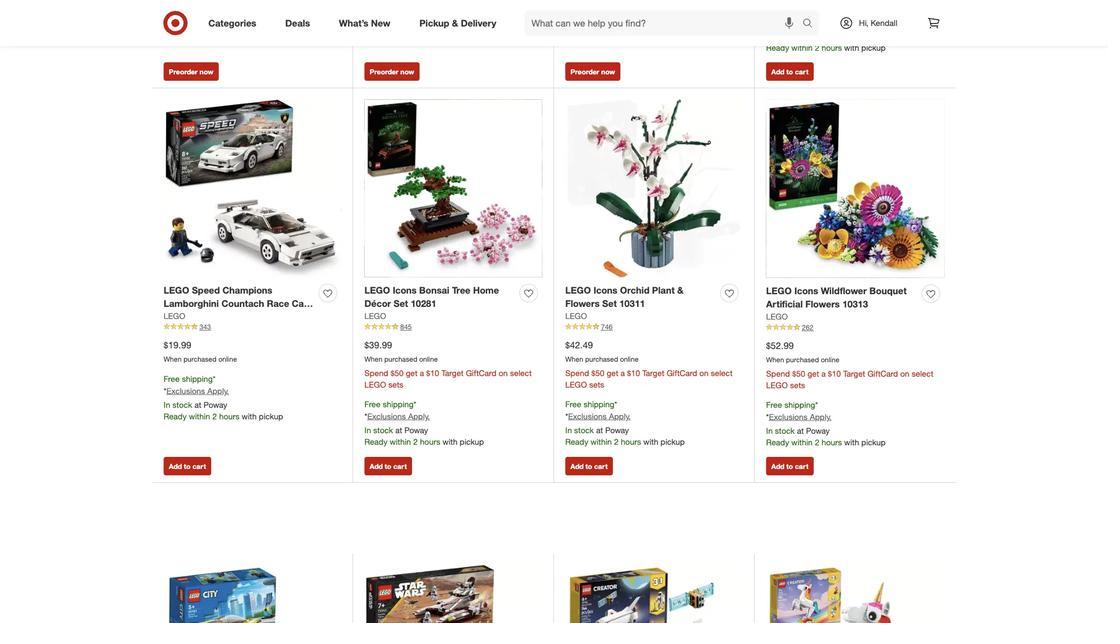 Task type: vqa. For each thing, say whether or not it's contained in the screenshot.
GET to the middle
yes



Task type: describe. For each thing, give the bounding box(es) containing it.
2 preorder now button from the left
[[365, 62, 420, 81]]

free shipping * * exclusions apply. in stock at  poway ready within 2 hours with pickup for $39.99
[[365, 399, 484, 447]]

lego inside lego icons wildflower bouquet artificial flowers 10313
[[766, 286, 792, 297]]

hours for lego icons bonsai tree home décor set 10281
[[420, 437, 440, 447]]

apply. for lego speed champions lamborghini countach race car set 76908
[[207, 386, 229, 396]]

sets for $52.99
[[790, 380, 805, 390]]

spend for $39.99
[[365, 368, 389, 378]]

within for lego icons wildflower bouquet artificial flowers 10313
[[792, 437, 813, 447]]

add to cart for lego icons wildflower bouquet artificial flowers 10313
[[772, 462, 809, 471]]

countach
[[221, 298, 264, 309]]

$19.99 when purchased online
[[164, 340, 237, 364]]

with inside free shipping * exclusions apply. in stock at  poway ready within 2 hours with pickup
[[845, 43, 859, 53]]

with for lego icons bonsai tree home décor set 10281
[[443, 437, 458, 447]]

shipping for lego speed champions lamborghini countach race car set 76908
[[182, 374, 213, 384]]

sets for $42.49
[[589, 380, 605, 390]]

add to cart for lego icons orchid plant & flowers set 10311
[[571, 462, 608, 471]]

add for lego icons orchid plant & flowers set 10311
[[571, 462, 584, 471]]

2 for lego icons wildflower bouquet artificial flowers 10313
[[815, 437, 820, 447]]

categories link
[[199, 10, 271, 36]]

1/1/2024
[[611, 3, 638, 12]]

$42.49
[[565, 340, 593, 351]]

in inside free shipping * exclusions apply. in stock at  poway ready within 2 hours with pickup
[[766, 31, 773, 41]]

on for lego icons orchid plant & flowers set 10311
[[700, 368, 709, 378]]

release date: 1/1/2024
[[565, 3, 638, 12]]

on for lego icons wildflower bouquet artificial flowers 10313
[[901, 369, 910, 379]]

add to cart for lego speed champions lamborghini countach race car set 76908
[[169, 462, 206, 471]]

online for $39.99
[[419, 355, 438, 364]]

add to cart button for lego icons bonsai tree home décor set 10281
[[365, 457, 412, 476]]

exclusions apply. link for lego icons bonsai tree home décor set 10281
[[367, 411, 430, 421]]

$39.99
[[365, 340, 392, 351]]

add for lego speed champions lamborghini countach race car set 76908
[[169, 462, 182, 471]]

pickup inside free shipping * exclusions apply. in stock at  poway ready within 2 hours with pickup
[[862, 43, 886, 53]]

poway for lego icons orchid plant & flowers set 10311
[[605, 425, 629, 435]]

get for $39.99
[[406, 368, 418, 378]]

845 link
[[365, 322, 542, 332]]

add for lego icons wildflower bouquet artificial flowers 10313
[[772, 462, 785, 471]]

tree
[[452, 285, 471, 296]]

at inside free shipping * exclusions apply. in stock at  poway ready within 2 hours with pickup
[[797, 31, 804, 41]]

add to cart button for lego speed champions lamborghini countach race car set 76908
[[164, 457, 211, 476]]

at for lego icons bonsai tree home décor set 10281
[[395, 425, 402, 435]]

apply. inside free shipping * exclusions apply. in stock at  poway ready within 2 hours with pickup
[[810, 17, 832, 27]]

in for lego icons orchid plant & flowers set 10311
[[565, 425, 572, 435]]

pickup
[[420, 17, 449, 29]]

$42.49 when purchased online spend $50 get a $10 target giftcard on select lego sets
[[565, 340, 733, 390]]

lamborghini
[[164, 298, 219, 309]]

delivery
[[461, 17, 497, 29]]

search
[[798, 19, 825, 30]]

lego icons bonsai tree home décor set 10281 link
[[365, 284, 515, 311]]

when for $52.99
[[766, 356, 784, 364]]

orchid
[[620, 285, 650, 296]]

home
[[473, 285, 499, 296]]

& inside pickup & delivery link
[[452, 17, 458, 29]]

preorder for 2nd preorder now button from the right
[[370, 67, 399, 76]]

free for lego icons orchid plant & flowers set 10311
[[565, 399, 582, 409]]

a for $52.99
[[822, 369, 826, 379]]

categories
[[208, 17, 256, 29]]

hi,
[[859, 18, 869, 28]]

$10 for $39.99
[[426, 368, 439, 378]]

343
[[199, 323, 211, 331]]

to for lego speed champions lamborghini countach race car set 76908
[[184, 462, 191, 471]]

10313
[[843, 299, 868, 310]]

* inside free shipping * exclusions apply. in stock at  poway ready within 2 hours with pickup
[[816, 5, 818, 15]]

at for lego icons orchid plant & flowers set 10311
[[596, 425, 603, 435]]

cart for lego icons bonsai tree home décor set 10281
[[393, 462, 407, 471]]

cart for lego icons wildflower bouquet artificial flowers 10313
[[795, 462, 809, 471]]

free inside free shipping * exclusions apply. in stock at  poway ready within 2 hours with pickup
[[766, 5, 782, 15]]

$39.99 when purchased online spend $50 get a $10 target giftcard on select lego sets
[[365, 340, 532, 390]]

pickup for lego speed champions lamborghini countach race car set 76908
[[259, 411, 283, 421]]

deals
[[285, 17, 310, 29]]

hours for lego icons orchid plant & flowers set 10311
[[621, 437, 641, 447]]

exclusions for lego speed champions lamborghini countach race car set 76908
[[167, 386, 205, 396]]

now for 3rd preorder now button from right
[[200, 67, 214, 76]]

poway for lego icons wildflower bouquet artificial flowers 10313
[[806, 426, 830, 436]]

lego icons bonsai tree home décor set 10281
[[365, 285, 499, 309]]

to for lego icons orchid plant & flowers set 10311
[[586, 462, 592, 471]]

lego icons wildflower bouquet artificial flowers 10313
[[766, 286, 907, 310]]

$52.99 when purchased online spend $50 get a $10 target giftcard on select lego sets
[[766, 340, 934, 390]]

get for $52.99
[[808, 369, 819, 379]]

within for lego speed champions lamborghini countach race car set 76908
[[189, 411, 210, 421]]

in for lego speed champions lamborghini countach race car set 76908
[[164, 400, 170, 410]]

hours inside free shipping * exclusions apply. in stock at  poway ready within 2 hours with pickup
[[822, 43, 842, 53]]

What can we help you find? suggestions appear below search field
[[525, 10, 806, 36]]

ready for lego icons bonsai tree home décor set 10281
[[365, 437, 388, 447]]

spend for $42.49
[[565, 368, 589, 378]]

add to cart button for lego icons orchid plant & flowers set 10311
[[565, 457, 613, 476]]

262 link
[[766, 323, 945, 333]]

within inside free shipping * exclusions apply. in stock at  poway ready within 2 hours with pickup
[[792, 43, 813, 53]]

pickup for lego icons wildflower bouquet artificial flowers 10313
[[862, 437, 886, 447]]

speed
[[192, 285, 220, 296]]

3 preorder now from the left
[[571, 67, 615, 76]]

plant
[[652, 285, 675, 296]]

when for $42.49
[[565, 355, 583, 364]]

lego icons wildflower bouquet artificial flowers 10313 link
[[766, 285, 918, 311]]

release
[[565, 3, 590, 12]]

1 preorder now button from the left
[[164, 62, 219, 81]]

free for lego speed champions lamborghini countach race car set 76908
[[164, 374, 180, 384]]

$52.99
[[766, 340, 794, 352]]

lego inside $52.99 when purchased online spend $50 get a $10 target giftcard on select lego sets
[[766, 380, 788, 390]]

at for lego icons wildflower bouquet artificial flowers 10313
[[797, 426, 804, 436]]

343 link
[[164, 322, 341, 332]]

stock for lego icons orchid plant & flowers set 10311
[[574, 425, 594, 435]]

a for $42.49
[[621, 368, 625, 378]]

lego link for lego icons bonsai tree home décor set 10281
[[365, 311, 386, 322]]

preorder for 3rd preorder now button from right
[[169, 67, 198, 76]]

2 preorder now from the left
[[370, 67, 414, 76]]

stock for lego icons wildflower bouquet artificial flowers 10313
[[775, 426, 795, 436]]

within for lego icons bonsai tree home décor set 10281
[[390, 437, 411, 447]]

purchased for $19.99
[[184, 355, 217, 364]]

hours for lego icons wildflower bouquet artificial flowers 10313
[[822, 437, 842, 447]]

select for lego icons wildflower bouquet artificial flowers 10313
[[912, 369, 934, 379]]

$19.99
[[164, 340, 191, 351]]

artificial
[[766, 299, 803, 310]]

2 inside free shipping * exclusions apply. in stock at  poway ready within 2 hours with pickup
[[815, 43, 820, 53]]

spend for $52.99
[[766, 369, 790, 379]]

wildflower
[[821, 286, 867, 297]]



Task type: locate. For each thing, give the bounding box(es) containing it.
lego icons orchid plant & flowers set 10311 link
[[565, 284, 716, 311]]

lego icons wildflower bouquet artificial flowers 10313 image
[[766, 100, 945, 278], [766, 100, 945, 278]]

when inside $39.99 when purchased online spend $50 get a $10 target giftcard on select lego sets
[[365, 355, 383, 364]]

0 horizontal spatial spend
[[365, 368, 389, 378]]

1 horizontal spatial $10
[[627, 368, 640, 378]]

$10 down "746" link
[[627, 368, 640, 378]]

add to cart
[[772, 67, 809, 76], [169, 462, 206, 471], [370, 462, 407, 471], [571, 462, 608, 471], [772, 462, 809, 471]]

add
[[772, 67, 785, 76], [169, 462, 182, 471], [370, 462, 383, 471], [571, 462, 584, 471], [772, 462, 785, 471]]

$50 inside $39.99 when purchased online spend $50 get a $10 target giftcard on select lego sets
[[391, 368, 404, 378]]

icons up artificial
[[795, 286, 819, 297]]

when inside $19.99 when purchased online
[[164, 355, 182, 364]]

giftcard down "746" link
[[667, 368, 698, 378]]

2 horizontal spatial on
[[901, 369, 910, 379]]

lego icons orchid plant & flowers set 10311 image
[[565, 100, 743, 278], [565, 100, 743, 278]]

cart for lego icons orchid plant & flowers set 10311
[[594, 462, 608, 471]]

purchased down $52.99
[[786, 356, 819, 364]]

sets down $42.49
[[589, 380, 605, 390]]

target for 10281
[[442, 368, 464, 378]]

$10 for $42.49
[[627, 368, 640, 378]]

get inside $52.99 when purchased online spend $50 get a $10 target giftcard on select lego sets
[[808, 369, 819, 379]]

flowers inside lego icons orchid plant & flowers set 10311
[[565, 298, 600, 309]]

a inside $39.99 when purchased online spend $50 get a $10 target giftcard on select lego sets
[[420, 368, 424, 378]]

$10 down the 262 link
[[828, 369, 841, 379]]

with for lego icons orchid plant & flowers set 10311
[[644, 437, 659, 447]]

purchased inside "$42.49 when purchased online spend $50 get a $10 target giftcard on select lego sets"
[[585, 355, 618, 364]]

sets inside "$42.49 when purchased online spend $50 get a $10 target giftcard on select lego sets"
[[589, 380, 605, 390]]

set left '10281'
[[394, 298, 408, 309]]

shipping for lego icons bonsai tree home décor set 10281
[[383, 399, 414, 409]]

0 horizontal spatial preorder now button
[[164, 62, 219, 81]]

target down 845 link
[[442, 368, 464, 378]]

online inside "$42.49 when purchased online spend $50 get a $10 target giftcard on select lego sets"
[[620, 355, 639, 364]]

2 horizontal spatial select
[[912, 369, 934, 379]]

what's
[[339, 17, 369, 29]]

2 horizontal spatial giftcard
[[868, 369, 898, 379]]

lego icons orchid plant & flowers set 10311
[[565, 285, 684, 309]]

exclusions for lego icons orchid plant & flowers set 10311
[[568, 411, 607, 421]]

add for lego icons bonsai tree home décor set 10281
[[370, 462, 383, 471]]

$50 inside $52.99 when purchased online spend $50 get a $10 target giftcard on select lego sets
[[793, 369, 806, 379]]

2
[[815, 43, 820, 53], [212, 411, 217, 421], [413, 437, 418, 447], [614, 437, 619, 447], [815, 437, 820, 447]]

icons inside lego icons wildflower bouquet artificial flowers 10313
[[795, 286, 819, 297]]

free shipping * * exclusions apply. in stock at  poway ready within 2 hours with pickup for $42.49
[[565, 399, 685, 447]]

exclusions apply. link
[[769, 17, 832, 27], [167, 386, 229, 396], [367, 411, 430, 421], [568, 411, 631, 421], [769, 412, 832, 422]]

$50
[[391, 368, 404, 378], [592, 368, 605, 378], [793, 369, 806, 379]]

spend down $42.49
[[565, 368, 589, 378]]

icons up '10281'
[[393, 285, 417, 296]]

1 horizontal spatial flowers
[[806, 299, 840, 310]]

online down '343' "link"
[[218, 355, 237, 364]]

845
[[400, 323, 412, 331]]

with for lego icons wildflower bouquet artificial flowers 10313
[[845, 437, 859, 447]]

date:
[[592, 3, 609, 12]]

1 vertical spatial &
[[677, 285, 684, 296]]

icons inside lego icons bonsai tree home décor set 10281
[[393, 285, 417, 296]]

0 horizontal spatial $10
[[426, 368, 439, 378]]

in for lego icons bonsai tree home décor set 10281
[[365, 425, 371, 435]]

2 horizontal spatial icons
[[795, 286, 819, 297]]

lego speed champions lamborghini countach race car set 76908 image
[[164, 100, 341, 278], [164, 100, 341, 278]]

sets down $52.99
[[790, 380, 805, 390]]

flowers inside lego icons wildflower bouquet artificial flowers 10313
[[806, 299, 840, 310]]

spend inside $52.99 when purchased online spend $50 get a $10 target giftcard on select lego sets
[[766, 369, 790, 379]]

shipping
[[785, 5, 816, 15], [182, 374, 213, 384], [383, 399, 414, 409], [584, 399, 615, 409], [785, 400, 816, 410]]

giftcard
[[466, 368, 497, 378], [667, 368, 698, 378], [868, 369, 898, 379]]

sets
[[389, 380, 404, 390], [589, 380, 605, 390], [790, 380, 805, 390]]

$50 for $52.99
[[793, 369, 806, 379]]

purchased inside $39.99 when purchased online spend $50 get a $10 target giftcard on select lego sets
[[384, 355, 417, 364]]

0 horizontal spatial preorder now
[[169, 67, 214, 76]]

2 horizontal spatial $50
[[793, 369, 806, 379]]

shipping for lego icons orchid plant & flowers set 10311
[[584, 399, 615, 409]]

hours
[[822, 43, 842, 53], [219, 411, 240, 421], [420, 437, 440, 447], [621, 437, 641, 447], [822, 437, 842, 447]]

1 horizontal spatial spend
[[565, 368, 589, 378]]

when inside $52.99 when purchased online spend $50 get a $10 target giftcard on select lego sets
[[766, 356, 784, 364]]

flowers down the wildflower
[[806, 299, 840, 310]]

2 horizontal spatial now
[[601, 67, 615, 76]]

within for lego icons orchid plant & flowers set 10311
[[591, 437, 612, 447]]

purchased inside $19.99 when purchased online
[[184, 355, 217, 364]]

online down 845 link
[[419, 355, 438, 364]]

2 horizontal spatial a
[[822, 369, 826, 379]]

spend down $52.99
[[766, 369, 790, 379]]

now for first preorder now button from right
[[601, 67, 615, 76]]

target inside $52.99 when purchased online spend $50 get a $10 target giftcard on select lego sets
[[843, 369, 866, 379]]

sets inside $52.99 when purchased online spend $50 get a $10 target giftcard on select lego sets
[[790, 380, 805, 390]]

select inside $52.99 when purchased online spend $50 get a $10 target giftcard on select lego sets
[[912, 369, 934, 379]]

3 preorder from the left
[[571, 67, 600, 76]]

spend inside $39.99 when purchased online spend $50 get a $10 target giftcard on select lego sets
[[365, 368, 389, 378]]

stock for lego icons bonsai tree home décor set 10281
[[373, 425, 393, 435]]

0 horizontal spatial flowers
[[565, 298, 600, 309]]

add to cart button
[[766, 62, 814, 81], [164, 457, 211, 476], [365, 457, 412, 476], [565, 457, 613, 476], [766, 457, 814, 476]]

2 for lego speed champions lamborghini countach race car set 76908
[[212, 411, 217, 421]]

select for lego icons orchid plant & flowers set 10311
[[711, 368, 733, 378]]

2 horizontal spatial get
[[808, 369, 819, 379]]

exclusions apply. link for lego icons orchid plant & flowers set 10311
[[568, 411, 631, 421]]

get down 845
[[406, 368, 418, 378]]

lego inside "$42.49 when purchased online spend $50 get a $10 target giftcard on select lego sets"
[[565, 380, 587, 390]]

hi, kendall
[[859, 18, 898, 28]]

to for lego icons wildflower bouquet artificial flowers 10313
[[787, 462, 793, 471]]

0 vertical spatial &
[[452, 17, 458, 29]]

when down $39.99 at the left bottom
[[365, 355, 383, 364]]

giftcard down 845 link
[[466, 368, 497, 378]]

$10 for $52.99
[[828, 369, 841, 379]]

deals link
[[276, 10, 325, 36]]

apply. for lego icons bonsai tree home décor set 10281
[[408, 411, 430, 421]]

1 horizontal spatial now
[[401, 67, 414, 76]]

cart
[[795, 67, 809, 76], [193, 462, 206, 471], [393, 462, 407, 471], [594, 462, 608, 471], [795, 462, 809, 471]]

free shipping * * exclusions apply. in stock at  poway ready within 2 hours with pickup for $52.99
[[766, 400, 886, 447]]

exclusions for lego icons wildflower bouquet artificial flowers 10313
[[769, 412, 808, 422]]

poway for lego icons bonsai tree home décor set 10281
[[405, 425, 428, 435]]

set
[[394, 298, 408, 309], [602, 298, 617, 309], [164, 311, 178, 323]]

lego creator 3 in 1 magical unicorn toy animal playset 31140 image
[[766, 566, 945, 624], [766, 566, 945, 624]]

when down $52.99
[[766, 356, 784, 364]]

10311
[[620, 298, 645, 309]]

pickup & delivery
[[420, 17, 497, 29]]

search button
[[798, 10, 825, 38]]

2 horizontal spatial spend
[[766, 369, 790, 379]]

giftcard for 10281
[[466, 368, 497, 378]]

giftcard inside $39.99 when purchased online spend $50 get a $10 target giftcard on select lego sets
[[466, 368, 497, 378]]

free shipping * * exclusions apply. in stock at  poway ready within 2 hours with pickup
[[164, 374, 283, 421], [365, 399, 484, 447], [565, 399, 685, 447], [766, 400, 886, 447]]

stock
[[775, 31, 795, 41], [173, 400, 192, 410], [373, 425, 393, 435], [574, 425, 594, 435], [775, 426, 795, 436]]

a down the 262 link
[[822, 369, 826, 379]]

shipping for lego icons wildflower bouquet artificial flowers 10313
[[785, 400, 816, 410]]

3 now from the left
[[601, 67, 615, 76]]

online down the 262 link
[[821, 356, 840, 364]]

when for $19.99
[[164, 355, 182, 364]]

&
[[452, 17, 458, 29], [677, 285, 684, 296]]

& inside lego icons orchid plant & flowers set 10311
[[677, 285, 684, 296]]

*
[[816, 5, 818, 15], [213, 374, 216, 384], [164, 386, 167, 396], [414, 399, 417, 409], [615, 399, 617, 409], [816, 400, 818, 410], [365, 411, 367, 421], [565, 411, 568, 421], [766, 412, 769, 422]]

746
[[601, 323, 613, 331]]

flowers for set
[[565, 298, 600, 309]]

exclusions apply. link for lego speed champions lamborghini countach race car set 76908
[[167, 386, 229, 396]]

target inside "$42.49 when purchased online spend $50 get a $10 target giftcard on select lego sets"
[[643, 368, 665, 378]]

kendall
[[871, 18, 898, 28]]

1 horizontal spatial preorder now
[[370, 67, 414, 76]]

$10 inside $52.99 when purchased online spend $50 get a $10 target giftcard on select lego sets
[[828, 369, 841, 379]]

stock inside free shipping * exclusions apply. in stock at  poway ready within 2 hours with pickup
[[775, 31, 795, 41]]

set left 76908
[[164, 311, 178, 323]]

lego link down the lamborghini
[[164, 311, 185, 322]]

on
[[499, 368, 508, 378], [700, 368, 709, 378], [901, 369, 910, 379]]

0 horizontal spatial sets
[[389, 380, 404, 390]]

1 horizontal spatial get
[[607, 368, 619, 378]]

when down $19.99
[[164, 355, 182, 364]]

cart for lego speed champions lamborghini countach race car set 76908
[[193, 462, 206, 471]]

$50 for $39.99
[[391, 368, 404, 378]]

lego link down "décor" at the left of the page
[[365, 311, 386, 322]]

décor
[[365, 298, 391, 309]]

lego inside $39.99 when purchased online spend $50 get a $10 target giftcard on select lego sets
[[365, 380, 386, 390]]

target inside $39.99 when purchased online spend $50 get a $10 target giftcard on select lego sets
[[442, 368, 464, 378]]

set for 10281
[[394, 298, 408, 309]]

preorder
[[169, 67, 198, 76], [370, 67, 399, 76], [571, 67, 600, 76]]

select inside "$42.49 when purchased online spend $50 get a $10 target giftcard on select lego sets"
[[711, 368, 733, 378]]

giftcard down the 262 link
[[868, 369, 898, 379]]

a
[[420, 368, 424, 378], [621, 368, 625, 378], [822, 369, 826, 379]]

free shipping * exclusions apply. in stock at  poway ready within 2 hours with pickup
[[766, 5, 886, 53]]

sets inside $39.99 when purchased online spend $50 get a $10 target giftcard on select lego sets
[[389, 380, 404, 390]]

2 for lego icons bonsai tree home décor set 10281
[[413, 437, 418, 447]]

spend inside "$42.49 when purchased online spend $50 get a $10 target giftcard on select lego sets"
[[565, 368, 589, 378]]

1 preorder from the left
[[169, 67, 198, 76]]

online inside $39.99 when purchased online spend $50 get a $10 target giftcard on select lego sets
[[419, 355, 438, 364]]

a down "746" link
[[621, 368, 625, 378]]

preorder for first preorder now button from right
[[571, 67, 600, 76]]

when for $39.99
[[365, 355, 383, 364]]

target down "746" link
[[643, 368, 665, 378]]

0 horizontal spatial select
[[510, 368, 532, 378]]

pickup for lego icons orchid plant & flowers set 10311
[[661, 437, 685, 447]]

$10
[[426, 368, 439, 378], [627, 368, 640, 378], [828, 369, 841, 379]]

giftcard for 10311
[[667, 368, 698, 378]]

pickup & delivery link
[[410, 10, 511, 36]]

lego
[[164, 285, 189, 296], [365, 285, 390, 296], [565, 285, 591, 296], [766, 286, 792, 297], [164, 311, 185, 321], [365, 311, 386, 321], [565, 311, 587, 321], [766, 312, 788, 322], [365, 380, 386, 390], [565, 380, 587, 390], [766, 380, 788, 390]]

purchased for $42.49
[[585, 355, 618, 364]]

spend down $39.99 at the left bottom
[[365, 368, 389, 378]]

lego inside lego icons bonsai tree home décor set 10281
[[365, 285, 390, 296]]

$50 inside "$42.49 when purchased online spend $50 get a $10 target giftcard on select lego sets"
[[592, 368, 605, 378]]

online for $42.49
[[620, 355, 639, 364]]

spend
[[365, 368, 389, 378], [565, 368, 589, 378], [766, 369, 790, 379]]

icons inside lego icons orchid plant & flowers set 10311
[[594, 285, 618, 296]]

giftcard inside $52.99 when purchased online spend $50 get a $10 target giftcard on select lego sets
[[868, 369, 898, 379]]

on inside $39.99 when purchased online spend $50 get a $10 target giftcard on select lego sets
[[499, 368, 508, 378]]

lego inside lego speed champions lamborghini countach race car set 76908
[[164, 285, 189, 296]]

icons left orchid
[[594, 285, 618, 296]]

poway for lego speed champions lamborghini countach race car set 76908
[[204, 400, 227, 410]]

a down 845 link
[[420, 368, 424, 378]]

purchased down $39.99 at the left bottom
[[384, 355, 417, 364]]

icons for 10311
[[594, 285, 618, 296]]

to for lego icons bonsai tree home décor set 10281
[[385, 462, 392, 471]]

shipping inside free shipping * exclusions apply. in stock at  poway ready within 2 hours with pickup
[[785, 5, 816, 15]]

0 horizontal spatial icons
[[393, 285, 417, 296]]

10281
[[411, 298, 437, 309]]

lego city electric sports car building toy for kids 60383 image
[[164, 566, 341, 624], [164, 566, 341, 624]]

when inside "$42.49 when purchased online spend $50 get a $10 target giftcard on select lego sets"
[[565, 355, 583, 364]]

3 preorder now button from the left
[[565, 62, 621, 81]]

add to cart for lego icons bonsai tree home décor set 10281
[[370, 462, 407, 471]]

flowers up $42.49
[[565, 298, 600, 309]]

746 link
[[565, 322, 743, 332]]

set inside lego speed champions lamborghini countach race car set 76908
[[164, 311, 178, 323]]

76908
[[181, 311, 206, 323]]

when down $42.49
[[565, 355, 583, 364]]

$10 inside $39.99 when purchased online spend $50 get a $10 target giftcard on select lego sets
[[426, 368, 439, 378]]

1 horizontal spatial preorder
[[370, 67, 399, 76]]

within
[[792, 43, 813, 53], [189, 411, 210, 421], [390, 437, 411, 447], [591, 437, 612, 447], [792, 437, 813, 447]]

2 horizontal spatial preorder now
[[571, 67, 615, 76]]

on inside $52.99 when purchased online spend $50 get a $10 target giftcard on select lego sets
[[901, 369, 910, 379]]

0 horizontal spatial target
[[442, 368, 464, 378]]

hours for lego speed champions lamborghini countach race car set 76908
[[219, 411, 240, 421]]

on inside "$42.49 when purchased online spend $50 get a $10 target giftcard on select lego sets"
[[700, 368, 709, 378]]

flowers
[[565, 298, 600, 309], [806, 299, 840, 310]]

2 horizontal spatial set
[[602, 298, 617, 309]]

online for $52.99
[[821, 356, 840, 364]]

lego link for lego icons orchid plant & flowers set 10311
[[565, 311, 587, 322]]

online down "746" link
[[620, 355, 639, 364]]

0 horizontal spatial &
[[452, 17, 458, 29]]

purchased
[[184, 355, 217, 364], [384, 355, 417, 364], [585, 355, 618, 364], [786, 356, 819, 364]]

1 horizontal spatial giftcard
[[667, 368, 698, 378]]

sets for $39.99
[[389, 380, 404, 390]]

0 horizontal spatial get
[[406, 368, 418, 378]]

0 horizontal spatial a
[[420, 368, 424, 378]]

race
[[267, 298, 289, 309]]

lego link down artificial
[[766, 311, 788, 323]]

target for 10311
[[643, 368, 665, 378]]

bonsai
[[419, 285, 450, 296]]

1 preorder now from the left
[[169, 67, 214, 76]]

2 horizontal spatial sets
[[790, 380, 805, 390]]

set inside lego icons orchid plant & flowers set 10311
[[602, 298, 617, 309]]

1 horizontal spatial target
[[643, 368, 665, 378]]

exclusions inside free shipping * exclusions apply. in stock at  poway ready within 2 hours with pickup
[[769, 17, 808, 27]]

lego link up $42.49
[[565, 311, 587, 322]]

purchased down $19.99
[[184, 355, 217, 364]]

1 horizontal spatial preorder now button
[[365, 62, 420, 81]]

pickup
[[862, 43, 886, 53], [259, 411, 283, 421], [460, 437, 484, 447], [661, 437, 685, 447], [862, 437, 886, 447]]

preorder now
[[169, 67, 214, 76], [370, 67, 414, 76], [571, 67, 615, 76]]

get
[[406, 368, 418, 378], [607, 368, 619, 378], [808, 369, 819, 379]]

$50 down $42.49
[[592, 368, 605, 378]]

2 horizontal spatial preorder
[[571, 67, 600, 76]]

champions
[[223, 285, 272, 296]]

in
[[766, 31, 773, 41], [164, 400, 170, 410], [365, 425, 371, 435], [565, 425, 572, 435], [766, 426, 773, 436]]

1 horizontal spatial $50
[[592, 368, 605, 378]]

lego star wars republic fighter tank buildable toy 75342 image
[[365, 566, 542, 624], [365, 566, 542, 624]]

0 horizontal spatial $50
[[391, 368, 404, 378]]

poway inside free shipping * exclusions apply. in stock at  poway ready within 2 hours with pickup
[[806, 31, 830, 41]]

0 horizontal spatial set
[[164, 311, 178, 323]]

1 horizontal spatial icons
[[594, 285, 618, 296]]

in for lego icons wildflower bouquet artificial flowers 10313
[[766, 426, 773, 436]]

1 horizontal spatial a
[[621, 368, 625, 378]]

new
[[371, 17, 391, 29]]

1 horizontal spatial on
[[700, 368, 709, 378]]

get inside "$42.49 when purchased online spend $50 get a $10 target giftcard on select lego sets"
[[607, 368, 619, 378]]

target down the 262 link
[[843, 369, 866, 379]]

purchased down $42.49
[[585, 355, 618, 364]]

2 preorder from the left
[[370, 67, 399, 76]]

pickup for lego icons bonsai tree home décor set 10281
[[460, 437, 484, 447]]

set for 10311
[[602, 298, 617, 309]]

2 horizontal spatial $10
[[828, 369, 841, 379]]

giftcard inside "$42.49 when purchased online spend $50 get a $10 target giftcard on select lego sets"
[[667, 368, 698, 378]]

stock for lego speed champions lamborghini countach race car set 76908
[[173, 400, 192, 410]]

car
[[292, 298, 308, 309]]

online inside $19.99 when purchased online
[[218, 355, 237, 364]]

2 horizontal spatial preorder now button
[[565, 62, 621, 81]]

online inside $52.99 when purchased online spend $50 get a $10 target giftcard on select lego sets
[[821, 356, 840, 364]]

ready
[[766, 43, 789, 53], [164, 411, 187, 421], [365, 437, 388, 447], [565, 437, 589, 447], [766, 437, 789, 447]]

apply. for lego icons wildflower bouquet artificial flowers 10313
[[810, 412, 832, 422]]

purchased inside $52.99 when purchased online spend $50 get a $10 target giftcard on select lego sets
[[786, 356, 819, 364]]

poway
[[806, 31, 830, 41], [204, 400, 227, 410], [405, 425, 428, 435], [605, 425, 629, 435], [806, 426, 830, 436]]

with for lego speed champions lamborghini countach race car set 76908
[[242, 411, 257, 421]]

what's new
[[339, 17, 391, 29]]

icons for 10281
[[393, 285, 417, 296]]

when
[[164, 355, 182, 364], [365, 355, 383, 364], [565, 355, 583, 364], [766, 356, 784, 364]]

1 horizontal spatial &
[[677, 285, 684, 296]]

$50 down $39.99 at the left bottom
[[391, 368, 404, 378]]

1 horizontal spatial sets
[[589, 380, 605, 390]]

what's new link
[[329, 10, 405, 36]]

0 horizontal spatial on
[[499, 368, 508, 378]]

select for lego icons bonsai tree home décor set 10281
[[510, 368, 532, 378]]

0 horizontal spatial preorder
[[169, 67, 198, 76]]

& right the plant
[[677, 285, 684, 296]]

1 horizontal spatial set
[[394, 298, 408, 309]]

ready for lego icons orchid plant & flowers set 10311
[[565, 437, 589, 447]]

with
[[845, 43, 859, 53], [242, 411, 257, 421], [443, 437, 458, 447], [644, 437, 659, 447], [845, 437, 859, 447]]

$10 down 845 link
[[426, 368, 439, 378]]

& right pickup
[[452, 17, 458, 29]]

262
[[802, 323, 814, 332]]

set left 10311
[[602, 298, 617, 309]]

purchased for $39.99
[[384, 355, 417, 364]]

free
[[766, 5, 782, 15], [164, 374, 180, 384], [365, 399, 381, 409], [565, 399, 582, 409], [766, 400, 782, 410]]

online for $19.99
[[218, 355, 237, 364]]

apply. for lego icons orchid plant & flowers set 10311
[[609, 411, 631, 421]]

flowers for 10313
[[806, 299, 840, 310]]

lego inside lego icons orchid plant & flowers set 10311
[[565, 285, 591, 296]]

lego speed champions lamborghini countach race car set 76908 link
[[164, 284, 314, 323]]

sets down $39.99 at the left bottom
[[389, 380, 404, 390]]

select inside $39.99 when purchased online spend $50 get a $10 target giftcard on select lego sets
[[510, 368, 532, 378]]

a inside "$42.49 when purchased online spend $50 get a $10 target giftcard on select lego sets"
[[621, 368, 625, 378]]

preorder now button
[[164, 62, 219, 81], [365, 62, 420, 81], [565, 62, 621, 81]]

$50 for $42.49
[[592, 368, 605, 378]]

on for lego icons bonsai tree home décor set 10281
[[499, 368, 508, 378]]

$50 down $52.99
[[793, 369, 806, 379]]

add to cart button for lego icons wildflower bouquet artificial flowers 10313
[[766, 457, 814, 476]]

get down 262
[[808, 369, 819, 379]]

lego link
[[164, 311, 185, 322], [365, 311, 386, 322], [565, 311, 587, 322], [766, 311, 788, 323]]

ready inside free shipping * exclusions apply. in stock at  poway ready within 2 hours with pickup
[[766, 43, 789, 53]]

get inside $39.99 when purchased online spend $50 get a $10 target giftcard on select lego sets
[[406, 368, 418, 378]]

0 horizontal spatial now
[[200, 67, 214, 76]]

ready for lego icons wildflower bouquet artificial flowers 10313
[[766, 437, 789, 447]]

lego icons bonsai tree home décor set 10281 image
[[365, 100, 542, 278], [365, 100, 542, 278]]

a inside $52.99 when purchased online spend $50 get a $10 target giftcard on select lego sets
[[822, 369, 826, 379]]

2 horizontal spatial target
[[843, 369, 866, 379]]

lego link for lego speed champions lamborghini countach race car set 76908
[[164, 311, 185, 322]]

0 horizontal spatial giftcard
[[466, 368, 497, 378]]

lego creator 3 in 1 space shuttle & spaceship toys 31134 image
[[565, 566, 743, 624], [565, 566, 743, 624]]

1 now from the left
[[200, 67, 214, 76]]

to
[[787, 67, 793, 76], [184, 462, 191, 471], [385, 462, 392, 471], [586, 462, 592, 471], [787, 462, 793, 471]]

exclusions
[[769, 17, 808, 27], [167, 386, 205, 396], [367, 411, 406, 421], [568, 411, 607, 421], [769, 412, 808, 422]]

exclusions for lego icons bonsai tree home décor set 10281
[[367, 411, 406, 421]]

2 now from the left
[[401, 67, 414, 76]]

apply.
[[810, 17, 832, 27], [207, 386, 229, 396], [408, 411, 430, 421], [609, 411, 631, 421], [810, 412, 832, 422]]

lego speed champions lamborghini countach race car set 76908
[[164, 285, 308, 323]]

set inside lego icons bonsai tree home décor set 10281
[[394, 298, 408, 309]]

ready for lego speed champions lamborghini countach race car set 76908
[[164, 411, 187, 421]]

$10 inside "$42.49 when purchased online spend $50 get a $10 target giftcard on select lego sets"
[[627, 368, 640, 378]]

at
[[797, 31, 804, 41], [195, 400, 201, 410], [395, 425, 402, 435], [596, 425, 603, 435], [797, 426, 804, 436]]

free shipping * * exclusions apply. in stock at  poway ready within 2 hours with pickup for $19.99
[[164, 374, 283, 421]]

bouquet
[[870, 286, 907, 297]]

get down 746
[[607, 368, 619, 378]]

1 horizontal spatial select
[[711, 368, 733, 378]]



